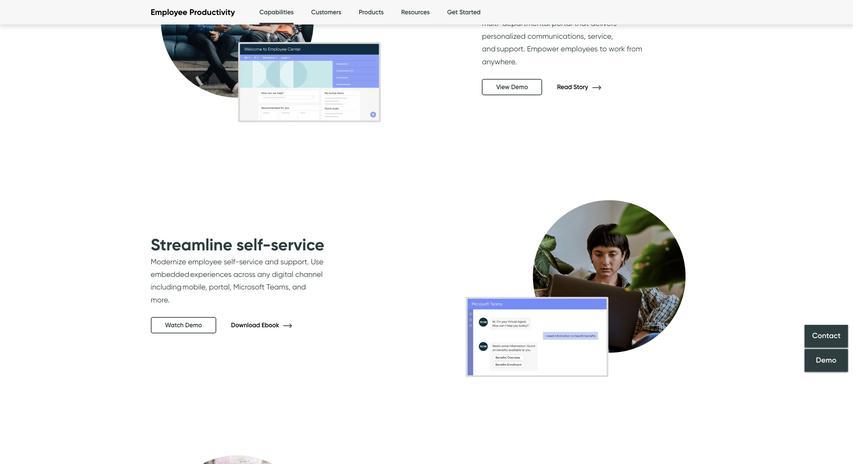 Task type: locate. For each thing, give the bounding box(es) containing it.
provide
[[482, 6, 508, 15]]

teams,
[[267, 283, 291, 292]]

use ai to quickly resolve employee requests image
[[137, 413, 393, 465]]

story
[[574, 83, 588, 91]]

customers
[[311, 9, 341, 16]]

and up any in the bottom left of the page
[[265, 257, 279, 266]]

watch demo
[[165, 322, 202, 330]]

and
[[265, 257, 279, 266], [292, 283, 306, 292]]

1 horizontal spatial demo
[[511, 83, 528, 91]]

1 vertical spatial demo
[[185, 322, 202, 330]]

get
[[447, 9, 458, 16]]

work
[[609, 44, 625, 53]]

products link
[[359, 0, 384, 25]]

started
[[460, 9, 481, 16]]

view demo link
[[482, 79, 543, 95]]

including mobile,
[[151, 283, 207, 292]]

across
[[234, 270, 256, 279]]

read story
[[557, 83, 590, 91]]

1 vertical spatial and
[[292, 283, 306, 292]]

demo right view
[[511, 83, 528, 91]]

modernize
[[151, 257, 186, 266]]

modern
[[571, 6, 598, 15]]

and down channel at the left
[[292, 283, 306, 292]]

0 vertical spatial employees
[[509, 6, 547, 15]]

ebook
[[262, 322, 279, 329]]

productivity
[[190, 7, 235, 17]]

1 vertical spatial employees
[[561, 44, 598, 53]]

demo
[[511, 83, 528, 91], [185, 322, 202, 330], [816, 356, 837, 365]]

2 horizontal spatial demo
[[816, 356, 837, 365]]

self‑service
[[224, 257, 263, 266]]

digital
[[272, 270, 294, 279]]

customers link
[[311, 0, 341, 25]]

1 horizontal spatial and
[[292, 283, 306, 292]]

provide employees with a modern multi‑departmental portal that delivers personalized communications, service, and support. empower employees to work from anywhere.
[[482, 6, 643, 66]]

download ebook link
[[231, 322, 302, 329]]

employees left to
[[561, 44, 598, 53]]

0 vertical spatial demo
[[511, 83, 528, 91]]

streamline
[[151, 235, 232, 255]]

0 horizontal spatial employees
[[509, 6, 547, 15]]

0 vertical spatial and
[[265, 257, 279, 266]]

streamline self-service modernize employee self‑service and support. use embedded experiences across any digital channel including mobile, portal, microsoft teams, and more.
[[151, 235, 325, 305]]

0 horizontal spatial demo
[[185, 322, 202, 330]]

from
[[627, 44, 643, 53]]

demo right watch
[[185, 322, 202, 330]]

employees
[[509, 6, 547, 15], [561, 44, 598, 53]]

contact
[[812, 332, 841, 341]]

channel
[[295, 270, 323, 279]]

demo down contact link
[[816, 356, 837, 365]]

embedded experiences
[[151, 270, 232, 279]]

read
[[557, 83, 572, 91]]

2 vertical spatial demo
[[816, 356, 837, 365]]

employees up multi‑departmental
[[509, 6, 547, 15]]

demo for watch demo
[[185, 322, 202, 330]]



Task type: describe. For each thing, give the bounding box(es) containing it.
capabilities
[[260, 9, 294, 16]]

any
[[257, 270, 270, 279]]

0 horizontal spatial and
[[265, 257, 279, 266]]

view
[[496, 83, 510, 91]]

employee
[[188, 257, 222, 266]]

use
[[311, 257, 324, 266]]

read story link
[[557, 83, 611, 91]]

empowered employees can work from anywhere image
[[137, 0, 393, 158]]

demo for view demo
[[511, 83, 528, 91]]

support.
[[281, 257, 309, 266]]

employee
[[151, 7, 187, 17]]

service
[[271, 235, 325, 255]]

portal
[[552, 19, 573, 28]]

resources link
[[401, 0, 430, 25]]

and support.
[[482, 44, 525, 53]]

download
[[231, 322, 260, 329]]

view demo
[[496, 83, 528, 91]]

demo link
[[805, 349, 848, 372]]

watch
[[165, 322, 184, 330]]

more.
[[151, 296, 170, 305]]

get started link
[[447, 0, 481, 25]]

capabilities link
[[260, 0, 294, 27]]

microsoft
[[233, 283, 265, 292]]

personalized
[[482, 32, 526, 40]]

get started
[[447, 9, 481, 16]]

delivers
[[591, 19, 617, 28]]

download ebook
[[231, 322, 281, 329]]

to
[[600, 44, 607, 53]]

service,
[[588, 32, 613, 40]]

anywhere.
[[482, 57, 517, 66]]

self-
[[237, 235, 271, 255]]

multi‑departmental
[[482, 19, 550, 28]]

simplify the ways employees use self service image
[[454, 158, 710, 413]]

portal,
[[209, 283, 231, 292]]

contact link
[[805, 325, 848, 348]]

with
[[548, 6, 563, 15]]

communications,
[[528, 32, 586, 40]]

employee productivity
[[151, 7, 235, 17]]

watch demo link
[[151, 318, 216, 334]]

resources
[[401, 9, 430, 16]]

1 horizontal spatial employees
[[561, 44, 598, 53]]

that
[[575, 19, 589, 28]]

empower
[[527, 44, 559, 53]]

products
[[359, 9, 384, 16]]

a
[[565, 6, 569, 15]]



Task type: vqa. For each thing, say whether or not it's contained in the screenshot.
ServiceNow image on the left top
no



